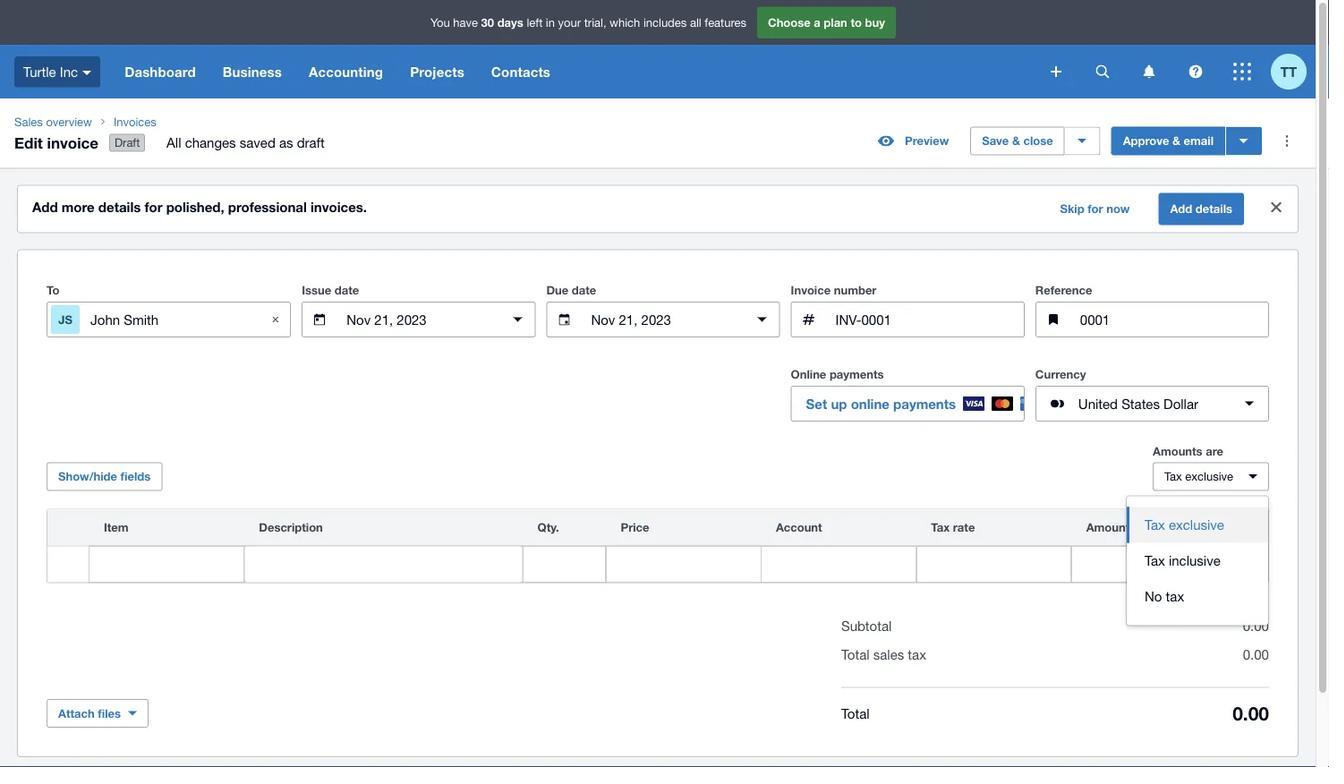 Task type: vqa. For each thing, say whether or not it's contained in the screenshot.
the statements
no



Task type: describe. For each thing, give the bounding box(es) containing it.
attach files button
[[47, 700, 149, 728]]

online
[[791, 368, 827, 382]]

approve
[[1124, 134, 1170, 148]]

svg image inside 'turtle inc' popup button
[[82, 71, 91, 75]]

professional
[[228, 199, 307, 215]]

2 vertical spatial 0.00
[[1233, 702, 1270, 725]]

0 horizontal spatial tax
[[908, 647, 927, 663]]

due date
[[547, 284, 597, 297]]

save
[[983, 134, 1010, 148]]

all changes saved as draft
[[167, 135, 325, 151]]

online payments
[[791, 368, 884, 382]]

tax up the "no"
[[1145, 553, 1166, 569]]

changes
[[185, 135, 236, 151]]

exclusive inside button
[[1169, 517, 1225, 533]]

attach files
[[58, 707, 121, 721]]

projects button
[[397, 45, 478, 99]]

contacts button
[[478, 45, 564, 99]]

1 vertical spatial close image
[[258, 302, 294, 338]]

Description text field
[[245, 548, 523, 582]]

dollar
[[1164, 396, 1199, 412]]

add more details for polished, professional invoices.
[[32, 199, 367, 215]]

features
[[705, 15, 747, 29]]

0 horizontal spatial payments
[[830, 368, 884, 382]]

invoices.
[[311, 199, 367, 215]]

tax inside button
[[1167, 589, 1185, 605]]

no tax button
[[1127, 579, 1269, 615]]

you have 30 days left in your trial, which includes all features
[[431, 15, 747, 29]]

tax up amount field
[[1145, 517, 1166, 533]]

payments inside popup button
[[894, 396, 957, 412]]

turtle
[[23, 64, 56, 79]]

trial,
[[585, 15, 607, 29]]

show/hide fields
[[58, 470, 151, 484]]

skip for now
[[1061, 202, 1131, 216]]

sales overview
[[14, 115, 92, 129]]

date for issue date
[[335, 284, 359, 297]]

0 horizontal spatial svg image
[[1051, 66, 1062, 77]]

preview
[[905, 134, 949, 148]]

tax exclusive inside popup button
[[1165, 470, 1234, 484]]

amount
[[1087, 521, 1130, 535]]

online
[[851, 396, 890, 412]]

skip
[[1061, 202, 1085, 216]]

contacts
[[492, 64, 551, 80]]

to
[[851, 15, 862, 29]]

in
[[546, 15, 555, 29]]

files
[[98, 707, 121, 721]]

amounts
[[1153, 444, 1203, 458]]

sales
[[874, 647, 905, 663]]

email
[[1184, 134, 1214, 148]]

add for add more details for polished, professional invoices.
[[32, 199, 58, 215]]

sales
[[14, 115, 43, 129]]

which
[[610, 15, 641, 29]]

buy
[[866, 15, 886, 29]]

you
[[431, 15, 450, 29]]

total for total
[[842, 706, 870, 721]]

set
[[807, 396, 828, 412]]

attach
[[58, 707, 95, 721]]

due
[[547, 284, 569, 297]]

left
[[527, 15, 543, 29]]

as
[[279, 135, 293, 151]]

more date options image for due date
[[745, 302, 781, 338]]

your
[[558, 15, 581, 29]]

preview button
[[868, 127, 960, 155]]

2 horizontal spatial svg image
[[1234, 63, 1252, 81]]

banner containing dashboard
[[0, 0, 1316, 99]]

2 horizontal spatial svg image
[[1190, 65, 1203, 78]]

invoice line item list element
[[47, 509, 1270, 584]]

details inside button
[[1196, 202, 1233, 216]]

navigation inside banner
[[111, 45, 1039, 99]]

plan
[[824, 15, 848, 29]]

close image inside add more details for polished, professional invoices. status
[[1259, 190, 1295, 225]]

up
[[831, 396, 848, 412]]

Issue date text field
[[345, 303, 493, 337]]

approve & email
[[1124, 134, 1214, 148]]

Price field
[[607, 548, 761, 582]]

0 horizontal spatial for
[[145, 199, 163, 215]]

item
[[104, 521, 129, 535]]

total sales tax
[[842, 647, 927, 663]]

dashboard link
[[111, 45, 209, 99]]

inc
[[60, 64, 78, 79]]

no
[[1145, 589, 1163, 605]]

turtle inc button
[[0, 45, 111, 99]]

1 horizontal spatial svg image
[[1144, 65, 1156, 78]]

add details button
[[1159, 193, 1245, 225]]

polished,
[[166, 199, 224, 215]]

days
[[498, 15, 524, 29]]

skip for now button
[[1050, 195, 1141, 224]]

issue date
[[302, 284, 359, 297]]



Task type: locate. For each thing, give the bounding box(es) containing it.
reference
[[1036, 284, 1093, 297]]

tax exclusive up tax inclusive
[[1145, 517, 1225, 533]]

payments right "online" on the bottom
[[894, 396, 957, 412]]

Reference text field
[[1079, 303, 1269, 337]]

qty.
[[538, 521, 559, 535]]

tax right 'sales'
[[908, 647, 927, 663]]

choose a plan to buy
[[768, 15, 886, 29]]

1 vertical spatial exclusive
[[1169, 517, 1225, 533]]

0 vertical spatial close image
[[1259, 190, 1295, 225]]

sales overview link
[[7, 113, 99, 131]]

tax exclusive down amounts are
[[1165, 470, 1234, 484]]

for inside button
[[1088, 202, 1104, 216]]

show/hide fields button
[[47, 463, 162, 491]]

dashboard
[[125, 64, 196, 80]]

more date options image for issue date
[[500, 302, 536, 338]]

invoices link
[[106, 113, 339, 131]]

accounting button
[[296, 45, 397, 99]]

tax exclusive inside button
[[1145, 517, 1225, 533]]

united
[[1079, 396, 1118, 412]]

close
[[1024, 134, 1054, 148]]

tax exclusive button
[[1153, 463, 1270, 491]]

Amount field
[[1072, 548, 1227, 582]]

0 vertical spatial total
[[842, 647, 870, 663]]

details
[[98, 199, 141, 215], [1196, 202, 1233, 216]]

exclusive
[[1186, 470, 1234, 484], [1169, 517, 1225, 533]]

0 horizontal spatial more date options image
[[500, 302, 536, 338]]

svg image left tt
[[1234, 63, 1252, 81]]

1 vertical spatial 0.00
[[1244, 647, 1270, 663]]

30
[[481, 15, 494, 29]]

more invoice options image
[[1270, 123, 1306, 159]]

list box containing tax exclusive
[[1127, 497, 1269, 626]]

projects
[[410, 64, 465, 80]]

1 horizontal spatial close image
[[1259, 190, 1295, 225]]

tax right the "no"
[[1167, 589, 1185, 605]]

& right "save" at the right of the page
[[1013, 134, 1021, 148]]

total down subtotal
[[842, 647, 870, 663]]

for left polished,
[[145, 199, 163, 215]]

no tax
[[1145, 589, 1185, 605]]

banner
[[0, 0, 1316, 99]]

smith
[[124, 312, 159, 328]]

&
[[1013, 134, 1021, 148], [1173, 134, 1181, 148]]

tax inside invoice line item list element
[[932, 521, 950, 535]]

tax exclusive
[[1165, 470, 1234, 484], [1145, 517, 1225, 533]]

draft
[[297, 135, 325, 151]]

fields
[[121, 470, 151, 484]]

add left more
[[32, 199, 58, 215]]

svg image up close
[[1051, 66, 1062, 77]]

overview
[[46, 115, 92, 129]]

total down total sales tax
[[842, 706, 870, 721]]

1 horizontal spatial &
[[1173, 134, 1181, 148]]

united states dollar button
[[1036, 386, 1270, 422]]

payments
[[830, 368, 884, 382], [894, 396, 957, 412]]

approve & email button
[[1112, 127, 1226, 155]]

date right the issue
[[335, 284, 359, 297]]

choose
[[768, 15, 811, 29]]

tax left rate
[[932, 521, 950, 535]]

svg image
[[1234, 63, 1252, 81], [1144, 65, 1156, 78], [1051, 66, 1062, 77]]

show/hide
[[58, 470, 117, 484]]

total
[[842, 647, 870, 663], [842, 706, 870, 721]]

add more details for polished, professional invoices. status
[[18, 186, 1299, 232]]

0 horizontal spatial &
[[1013, 134, 1021, 148]]

Invoice number text field
[[834, 303, 1024, 337]]

navigation containing dashboard
[[111, 45, 1039, 99]]

tax inside popup button
[[1165, 470, 1183, 484]]

add for add details
[[1171, 202, 1193, 216]]

1 horizontal spatial more date options image
[[745, 302, 781, 338]]

john smith
[[90, 312, 159, 328]]

all
[[167, 135, 181, 151]]

1 horizontal spatial payments
[[894, 396, 957, 412]]

business button
[[209, 45, 296, 99]]

0 vertical spatial tax
[[1167, 589, 1185, 605]]

invoices
[[114, 115, 157, 129]]

exclusive inside popup button
[[1186, 470, 1234, 484]]

exclusive up 'inclusive'
[[1169, 517, 1225, 533]]

0 horizontal spatial close image
[[258, 302, 294, 338]]

rate
[[954, 521, 976, 535]]

details down email
[[1196, 202, 1233, 216]]

tt button
[[1272, 45, 1316, 99]]

exclusive down 'are' at the bottom
[[1186, 470, 1234, 484]]

price
[[621, 521, 650, 535]]

None field
[[90, 547, 244, 583]]

tax down amounts
[[1165, 470, 1183, 484]]

2 date from the left
[[572, 284, 597, 297]]

number
[[834, 284, 877, 297]]

tax inclusive button
[[1127, 543, 1269, 579]]

invoice number element
[[791, 302, 1025, 338]]

add
[[32, 199, 58, 215], [1171, 202, 1193, 216]]

1 more date options image from the left
[[500, 302, 536, 338]]

& for email
[[1173, 134, 1181, 148]]

1 vertical spatial tax exclusive
[[1145, 517, 1225, 533]]

1 horizontal spatial add
[[1171, 202, 1193, 216]]

Quantity field
[[524, 548, 606, 582]]

1 horizontal spatial date
[[572, 284, 597, 297]]

date for due date
[[572, 284, 597, 297]]

issue
[[302, 284, 332, 297]]

currency
[[1036, 368, 1087, 382]]

1 vertical spatial payments
[[894, 396, 957, 412]]

add details
[[1171, 202, 1233, 216]]

0 vertical spatial tax exclusive
[[1165, 470, 1234, 484]]

details right more
[[98, 199, 141, 215]]

1 & from the left
[[1013, 134, 1021, 148]]

1 vertical spatial tax
[[908, 647, 927, 663]]

close image
[[1259, 190, 1295, 225], [258, 302, 294, 338]]

0.00 for subtotal
[[1244, 618, 1270, 634]]

accounting
[[309, 64, 383, 80]]

date right due
[[572, 284, 597, 297]]

save & close
[[983, 134, 1054, 148]]

0 vertical spatial 0.00
[[1244, 618, 1270, 634]]

0 vertical spatial exclusive
[[1186, 470, 1234, 484]]

0 horizontal spatial svg image
[[82, 71, 91, 75]]

Due date text field
[[590, 303, 738, 337]]

invoice number
[[791, 284, 877, 297]]

saved
[[240, 135, 276, 151]]

john
[[90, 312, 120, 328]]

for
[[145, 199, 163, 215], [1088, 202, 1104, 216]]

list box
[[1127, 497, 1269, 626]]

1 horizontal spatial details
[[1196, 202, 1233, 216]]

& for close
[[1013, 134, 1021, 148]]

2 more date options image from the left
[[745, 302, 781, 338]]

1 horizontal spatial for
[[1088, 202, 1104, 216]]

for left now
[[1088, 202, 1104, 216]]

subtotal
[[842, 618, 892, 634]]

date
[[335, 284, 359, 297], [572, 284, 597, 297]]

tt
[[1281, 64, 1298, 80]]

1 date from the left
[[335, 284, 359, 297]]

amounts are
[[1153, 444, 1224, 458]]

edit
[[14, 133, 43, 151]]

tax exclusive button
[[1127, 507, 1269, 543]]

tax rate
[[932, 521, 976, 535]]

0 vertical spatial payments
[[830, 368, 884, 382]]

inclusive
[[1169, 553, 1221, 569]]

payments up "online" on the bottom
[[830, 368, 884, 382]]

edit invoice
[[14, 133, 99, 151]]

turtle inc
[[23, 64, 78, 79]]

invoice
[[47, 133, 99, 151]]

more date options image
[[500, 302, 536, 338], [745, 302, 781, 338]]

svg image
[[1097, 65, 1110, 78], [1190, 65, 1203, 78], [82, 71, 91, 75]]

business
[[223, 64, 282, 80]]

tax
[[1167, 589, 1185, 605], [908, 647, 927, 663]]

tax inclusive
[[1145, 553, 1221, 569]]

0 horizontal spatial add
[[32, 199, 58, 215]]

1 horizontal spatial tax
[[1167, 589, 1185, 605]]

a
[[814, 15, 821, 29]]

& left email
[[1173, 134, 1181, 148]]

total for total sales tax
[[842, 647, 870, 663]]

1 horizontal spatial svg image
[[1097, 65, 1110, 78]]

draft
[[115, 136, 140, 150]]

save & close button
[[971, 127, 1065, 155]]

includes
[[644, 15, 687, 29]]

add right now
[[1171, 202, 1193, 216]]

0 horizontal spatial details
[[98, 199, 141, 215]]

navigation
[[111, 45, 1039, 99]]

2 & from the left
[[1173, 134, 1181, 148]]

1 vertical spatial total
[[842, 706, 870, 721]]

2 total from the top
[[842, 706, 870, 721]]

svg image up approve
[[1144, 65, 1156, 78]]

now
[[1107, 202, 1131, 216]]

add inside button
[[1171, 202, 1193, 216]]

to
[[47, 284, 60, 297]]

invoice
[[791, 284, 831, 297]]

more
[[62, 199, 95, 215]]

have
[[453, 15, 478, 29]]

0.00 for total sales tax
[[1244, 647, 1270, 663]]

js
[[58, 313, 72, 327]]

0 horizontal spatial date
[[335, 284, 359, 297]]

1 total from the top
[[842, 647, 870, 663]]



